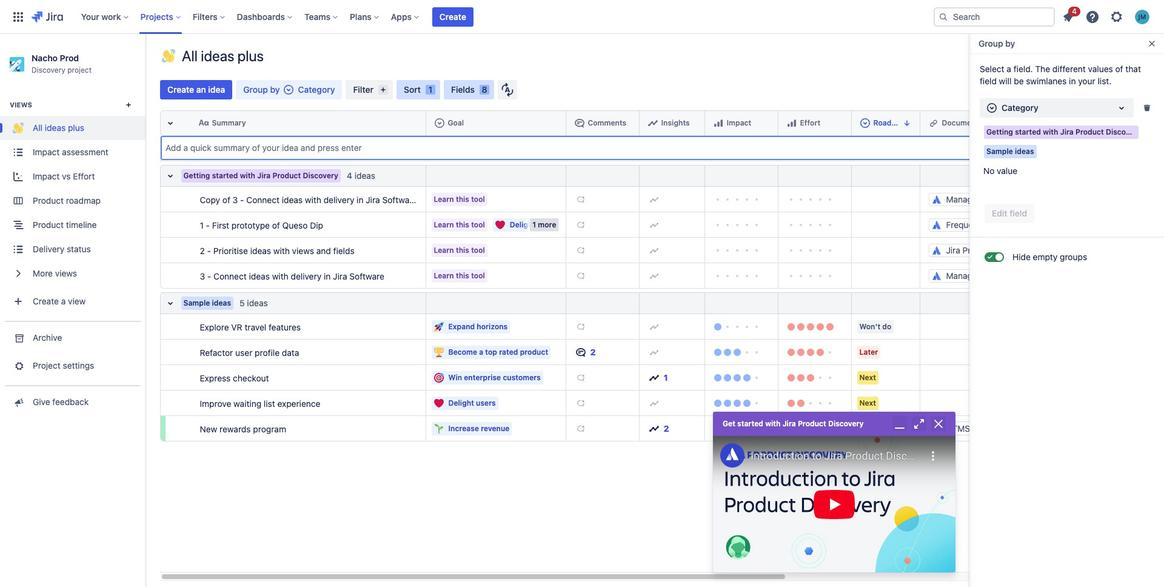 Task type: locate. For each thing, give the bounding box(es) containing it.
in inside select a field. the different values of that field will be swimlanes in your list.
[[1070, 76, 1077, 86]]

1 vertical spatial of
[[223, 194, 230, 205]]

Add a quick summary of your idea and press enter field
[[162, 137, 1163, 159]]

all ideas plus up idea
[[182, 47, 264, 64]]

experience
[[278, 398, 321, 409]]

product down category button
[[1076, 127, 1105, 137]]

1 horizontal spatial 4
[[1073, 6, 1077, 15]]

improve
[[200, 398, 231, 409]]

comments button
[[571, 113, 635, 133]]

0 vertical spatial of
[[1116, 64, 1124, 74]]

1 vertical spatial 2
[[591, 347, 596, 357]]

1 horizontal spatial group
[[979, 38, 1004, 49]]

2 learn this tool from the top
[[434, 220, 485, 229]]

a left the top
[[479, 347, 484, 356]]

0 vertical spatial create
[[440, 11, 466, 22]]

0 horizontal spatial category
[[298, 84, 335, 95]]

delivery down the 4 ideas
[[324, 194, 355, 205]]

plus up impact assessment link
[[68, 123, 84, 133]]

1 learn this tool from the top
[[434, 194, 485, 204]]

select
[[980, 64, 1005, 74]]

0 horizontal spatial group
[[243, 84, 268, 95]]

next up now
[[860, 398, 877, 407]]

product up copy of 3 - connect ideas with delivery in jira software
[[273, 171, 301, 180]]

delight left more at left top
[[510, 220, 536, 229]]

this for 2 - prioritise ideas with views and fields
[[456, 245, 470, 254]]

1 vertical spatial views
[[55, 268, 77, 279]]

all ideas plus up impact assessment
[[33, 123, 84, 133]]

1 vertical spatial group
[[243, 84, 268, 95]]

product inside product roadmap link
[[33, 196, 64, 206]]

1 vertical spatial category
[[1002, 103, 1039, 113]]

waiting
[[234, 398, 262, 409]]

sample ideas up value at the top right of the page
[[987, 147, 1035, 156]]

:rocket: image
[[434, 322, 444, 332]]

connect up 1 - first prototype of queso dip
[[247, 194, 280, 205]]

2 vertical spatial impact
[[33, 171, 60, 182]]

0 vertical spatial getting
[[987, 127, 1014, 137]]

0 horizontal spatial started
[[212, 171, 238, 180]]

1 vertical spatial a
[[61, 296, 66, 307]]

impact assessment
[[33, 147, 108, 157]]

1 vertical spatial getting started with jira product discovery
[[184, 171, 339, 180]]

group up select
[[979, 38, 1004, 49]]

teams
[[305, 11, 331, 22]]

goal
[[448, 118, 464, 127]]

in down "different"
[[1070, 76, 1077, 86]]

3 learn this tool from the top
[[434, 245, 485, 254]]

2 horizontal spatial of
[[1116, 64, 1124, 74]]

product up delivery
[[33, 220, 64, 230]]

product timeline link
[[0, 213, 146, 237]]

- left prioritise on the top left of the page
[[207, 245, 211, 256]]

create right the apps popup button
[[440, 11, 466, 22]]

1 horizontal spatial delivery
[[324, 194, 355, 205]]

1 left first
[[200, 220, 204, 230]]

effort right vs
[[73, 171, 95, 182]]

getting started with jira product discovery up 1 - first prototype of queso dip
[[184, 171, 339, 180]]

0 vertical spatial connect
[[247, 194, 280, 205]]

first
[[212, 220, 229, 230]]

plans button
[[346, 7, 384, 26]]

group by
[[979, 38, 1016, 49], [243, 84, 280, 95]]

primary element
[[7, 0, 925, 34]]

0 vertical spatial 2 button
[[571, 342, 635, 362]]

impact
[[727, 118, 752, 127], [33, 147, 60, 157], [33, 171, 60, 182]]

1 horizontal spatial 3
[[233, 194, 238, 205]]

delight
[[510, 220, 536, 229], [449, 398, 474, 407]]

impact inside button
[[727, 118, 752, 127]]

refactor user profile data
[[200, 347, 299, 358]]

2 vertical spatial 2
[[664, 423, 669, 433]]

0 vertical spatial delivery
[[324, 194, 355, 205]]

no value
[[984, 166, 1018, 176]]

1 learn from the top
[[434, 194, 454, 204]]

search image
[[939, 12, 949, 22]]

1 vertical spatial plus
[[68, 123, 84, 133]]

0 vertical spatial effort
[[800, 118, 821, 127]]

0 vertical spatial 2
[[200, 245, 205, 256]]

0 vertical spatial all ideas plus
[[182, 47, 264, 64]]

0 vertical spatial in
[[1070, 76, 1077, 86]]

2 vertical spatial a
[[479, 347, 484, 356]]

1 vertical spatial effort
[[73, 171, 95, 182]]

0 horizontal spatial sample ideas
[[184, 298, 231, 308]]

all up create an idea
[[182, 47, 198, 64]]

of left that
[[1116, 64, 1124, 74]]

single select dropdown image up summary button
[[284, 85, 293, 95]]

add image
[[576, 194, 586, 204], [576, 194, 586, 204], [649, 194, 659, 204], [576, 220, 586, 230], [649, 220, 659, 230], [576, 322, 586, 332], [576, 322, 586, 332], [649, 322, 659, 332], [576, 373, 586, 383], [576, 424, 586, 433]]

impact up impact vs effort on the top
[[33, 147, 60, 157]]

delivery
[[324, 194, 355, 205], [291, 271, 322, 281]]

by
[[1006, 38, 1016, 49], [270, 84, 280, 95]]

projects button
[[137, 7, 186, 26]]

4 up copy of 3 - connect ideas with delivery in jira software
[[347, 170, 352, 181]]

1 horizontal spatial 2 button
[[645, 419, 700, 438]]

effort right effort icon
[[800, 118, 821, 127]]

0 horizontal spatial users
[[476, 398, 496, 407]]

with
[[1044, 127, 1059, 137], [240, 171, 255, 180], [305, 194, 321, 205], [274, 245, 290, 256], [272, 271, 289, 281], [766, 419, 781, 428]]

getting up no value
[[987, 127, 1014, 137]]

4 tool from the top
[[471, 271, 485, 280]]

1 horizontal spatial started
[[738, 419, 764, 428]]

learn this tool for 3 - connect ideas with delivery in jira software
[[434, 271, 485, 280]]

1 right sort
[[429, 84, 433, 95]]

a up will
[[1007, 64, 1012, 74]]

banner
[[0, 0, 1165, 34]]

1 horizontal spatial a
[[479, 347, 484, 356]]

create inside popup button
[[33, 296, 59, 307]]

rewards
[[220, 424, 251, 434]]

group right idea
[[243, 84, 268, 95]]

close image
[[1148, 39, 1158, 49]]

- for first
[[206, 220, 210, 230]]

in down the 4 ideas
[[357, 194, 364, 205]]

- left first
[[206, 220, 210, 230]]

header.desc image
[[902, 118, 912, 128]]

summary image
[[199, 118, 208, 128]]

-
[[240, 194, 244, 205], [206, 220, 210, 230], [207, 245, 211, 256], [207, 271, 211, 281]]

in down and
[[324, 271, 331, 281]]

1 horizontal spatial create
[[167, 84, 194, 95]]

0 vertical spatial a
[[1007, 64, 1012, 74]]

2
[[200, 245, 205, 256], [591, 347, 596, 357], [664, 423, 669, 433]]

4 left help image
[[1073, 6, 1077, 15]]

clear selection image
[[1143, 103, 1153, 113]]

0 horizontal spatial all
[[33, 123, 43, 133]]

create down "more"
[[33, 296, 59, 307]]

views right "more"
[[55, 268, 77, 279]]

create for create an idea
[[167, 84, 194, 95]]

collapse all image
[[163, 116, 177, 130]]

2 right insights image
[[664, 423, 669, 433]]

0 horizontal spatial effort
[[73, 171, 95, 182]]

1 horizontal spatial sample ideas
[[987, 147, 1035, 156]]

1 horizontal spatial group by
[[979, 38, 1016, 49]]

0 horizontal spatial single select dropdown image
[[284, 85, 293, 95]]

1 tool from the top
[[471, 194, 485, 204]]

1 horizontal spatial by
[[1006, 38, 1016, 49]]

insights button
[[645, 113, 700, 133]]

plans
[[350, 11, 372, 22]]

dashboards button
[[233, 7, 297, 26]]

fields
[[451, 84, 475, 95]]

1 vertical spatial all ideas plus
[[33, 123, 84, 133]]

nacho
[[32, 53, 58, 63]]

values
[[1089, 64, 1114, 74]]

add image
[[576, 220, 586, 230], [576, 245, 586, 255], [576, 245, 586, 255], [649, 245, 659, 255], [576, 271, 586, 281], [576, 271, 586, 281], [649, 271, 659, 281], [649, 347, 659, 357], [576, 373, 586, 383], [576, 398, 586, 408], [576, 398, 586, 408], [649, 398, 659, 408], [576, 424, 586, 433]]

0 vertical spatial impact
[[727, 118, 752, 127]]

your work
[[81, 11, 121, 22]]

1 this from the top
[[456, 194, 470, 204]]

connect down prioritise on the top left of the page
[[214, 271, 247, 281]]

started down category button
[[1016, 127, 1042, 137]]

1 vertical spatial delight users
[[449, 398, 496, 407]]

filter
[[353, 84, 374, 95]]

jira right get
[[783, 419, 796, 428]]

effort inside the impact vs effort link
[[73, 171, 95, 182]]

ideas
[[201, 47, 234, 64], [45, 123, 66, 133], [1016, 147, 1035, 156], [355, 170, 376, 181], [282, 194, 303, 205], [250, 245, 271, 256], [249, 271, 270, 281], [247, 298, 268, 308], [212, 298, 231, 308]]

cell
[[177, 110, 190, 136], [426, 110, 567, 136], [567, 110, 640, 136], [640, 110, 706, 136], [706, 110, 779, 136], [779, 110, 852, 136], [852, 110, 921, 136], [921, 110, 1054, 136], [921, 165, 1054, 187], [177, 187, 190, 212], [177, 212, 190, 238], [852, 212, 921, 238], [177, 238, 190, 263], [852, 238, 921, 263], [177, 263, 190, 289], [852, 263, 921, 289], [921, 292, 1054, 314], [177, 314, 190, 340], [177, 340, 190, 365], [177, 365, 190, 391], [177, 391, 190, 416], [177, 416, 190, 442]]

effort inside effort button
[[800, 118, 821, 127]]

get
[[723, 419, 736, 428]]

0 vertical spatial category
[[298, 84, 335, 95]]

all up impact assessment
[[33, 123, 43, 133]]

sample ideas up "explore"
[[184, 298, 231, 308]]

0 vertical spatial group
[[979, 38, 1004, 49]]

a inside popup button
[[61, 296, 66, 307]]

0 vertical spatial group by
[[979, 38, 1016, 49]]

delight up increase
[[449, 398, 474, 407]]

explore vr travel features
[[200, 322, 301, 332]]

0 vertical spatial sample ideas
[[987, 147, 1035, 156]]

1 inside 1 button
[[664, 372, 668, 383]]

prototype
[[232, 220, 270, 230]]

category up summary button
[[298, 84, 335, 95]]

field.
[[1014, 64, 1034, 74]]

product down impact vs effort on the top
[[33, 196, 64, 206]]

delivery down and
[[291, 271, 322, 281]]

single select dropdown image
[[284, 85, 293, 95], [988, 103, 997, 113]]

settings
[[63, 361, 94, 371]]

of right copy
[[223, 194, 230, 205]]

an
[[196, 84, 206, 95]]

1 vertical spatial 3
[[200, 271, 205, 281]]

- up "explore"
[[207, 271, 211, 281]]

of
[[1116, 64, 1124, 74], [223, 194, 230, 205], [272, 220, 280, 230]]

1 horizontal spatial getting
[[987, 127, 1014, 137]]

2 left prioritise on the top left of the page
[[200, 245, 205, 256]]

impact for impact
[[727, 118, 752, 127]]

- for connect
[[207, 271, 211, 281]]

1 horizontal spatial all ideas plus
[[182, 47, 264, 64]]

become
[[449, 347, 477, 356]]

field
[[980, 76, 997, 86]]

2 right comments image on the bottom of the page
[[591, 347, 596, 357]]

tool for 3 - connect ideas with delivery in jira software
[[471, 271, 485, 280]]

status
[[67, 244, 91, 254]]

users
[[538, 220, 558, 229], [476, 398, 496, 407]]

4 learn from the top
[[434, 271, 454, 280]]

2 next from the top
[[860, 398, 877, 407]]

0 vertical spatial 3
[[233, 194, 238, 205]]

:dart: image
[[434, 373, 444, 383]]

next for express checkout
[[860, 373, 877, 382]]

0 horizontal spatial 3
[[200, 271, 205, 281]]

getting up copy
[[184, 171, 210, 180]]

project settings
[[33, 361, 94, 371]]

1 vertical spatial by
[[270, 84, 280, 95]]

rated
[[499, 347, 518, 356]]

refactor
[[200, 347, 233, 358]]

:rocket: image
[[434, 322, 444, 332]]

2 horizontal spatial a
[[1007, 64, 1012, 74]]

1 horizontal spatial in
[[357, 194, 364, 205]]

0 vertical spatial by
[[1006, 38, 1016, 49]]

jira
[[1061, 127, 1074, 137], [257, 171, 271, 180], [366, 194, 380, 205], [333, 271, 347, 281], [783, 419, 796, 428]]

dip
[[310, 220, 323, 230]]

learn
[[434, 194, 454, 204], [434, 220, 454, 229], [434, 245, 454, 254], [434, 271, 454, 280]]

impact right impact image
[[727, 118, 752, 127]]

sample up no value
[[987, 147, 1014, 156]]

3 learn from the top
[[434, 245, 454, 254]]

filters
[[193, 11, 218, 22]]

0 horizontal spatial all ideas plus
[[33, 123, 84, 133]]

views
[[292, 245, 314, 256], [55, 268, 77, 279]]

group containing all ideas plus
[[0, 85, 146, 321]]

:seedling: image
[[434, 424, 444, 433], [434, 424, 444, 433]]

1 vertical spatial sample ideas
[[184, 298, 231, 308]]

3 right copy
[[233, 194, 238, 205]]

plus down dashboards
[[238, 47, 264, 64]]

in
[[1070, 76, 1077, 86], [357, 194, 364, 205], [324, 271, 331, 281]]

2 button
[[571, 342, 635, 362], [645, 419, 700, 438]]

create left an
[[167, 84, 194, 95]]

impact left vs
[[33, 171, 60, 182]]

select a field image
[[1115, 101, 1130, 115]]

1 vertical spatial next
[[860, 398, 877, 407]]

0 horizontal spatial views
[[55, 268, 77, 279]]

jira image
[[32, 9, 63, 24], [32, 9, 63, 24]]

0 vertical spatial started
[[1016, 127, 1042, 137]]

roadmap image
[[861, 118, 870, 128]]

3 up "explore"
[[200, 271, 205, 281]]

4 inside banner
[[1073, 6, 1077, 15]]

product left now
[[798, 419, 827, 428]]

this for copy of 3 - connect ideas with delivery in jira software
[[456, 194, 470, 204]]

tool for copy of 3 - connect ideas with delivery in jira software
[[471, 194, 485, 204]]

by up summary button
[[270, 84, 280, 95]]

0 vertical spatial getting started with jira product discovery
[[987, 127, 1142, 137]]

8
[[482, 84, 487, 95]]

1 vertical spatial impact
[[33, 147, 60, 157]]

0 horizontal spatial a
[[61, 296, 66, 307]]

category inside button
[[1002, 103, 1039, 113]]

create inside primary element
[[440, 11, 466, 22]]

1 vertical spatial sample
[[184, 298, 210, 308]]

a left view
[[61, 296, 66, 307]]

group by up select
[[979, 38, 1016, 49]]

next down later
[[860, 373, 877, 382]]

with up dip
[[305, 194, 321, 205]]

a for select
[[1007, 64, 1012, 74]]

3 this from the top
[[456, 245, 470, 254]]

a inside select a field. the different values of that field will be swimlanes in your list.
[[1007, 64, 1012, 74]]

:heart: image
[[496, 220, 505, 230], [496, 220, 505, 230], [434, 398, 444, 408], [434, 398, 444, 408]]

started right get
[[738, 419, 764, 428]]

impact vs effort
[[33, 171, 95, 182]]

0 horizontal spatial sample
[[184, 298, 210, 308]]

1 horizontal spatial views
[[292, 245, 314, 256]]

1 horizontal spatial users
[[538, 220, 558, 229]]

checkout
[[233, 373, 269, 383]]

1 horizontal spatial delight
[[510, 220, 536, 229]]

of inside select a field. the different values of that field will be swimlanes in your list.
[[1116, 64, 1124, 74]]

notifications image
[[1062, 9, 1076, 24]]

group by right idea
[[243, 84, 280, 95]]

single select dropdown image up documents 'button'
[[988, 103, 997, 113]]

4 this from the top
[[456, 271, 470, 280]]

started
[[1016, 127, 1042, 137], [212, 171, 238, 180], [738, 419, 764, 428]]

0 horizontal spatial 2
[[200, 245, 205, 256]]

1 horizontal spatial 2
[[591, 347, 596, 357]]

this
[[456, 194, 470, 204], [456, 220, 470, 229], [456, 245, 470, 254], [456, 271, 470, 280]]

category button
[[980, 98, 1134, 118]]

4 learn this tool from the top
[[434, 271, 485, 280]]

jira down the 4 ideas
[[366, 194, 380, 205]]

:trophy: image
[[434, 347, 444, 357], [434, 347, 444, 357]]

plus inside group
[[68, 123, 84, 133]]

5 ideas
[[240, 298, 268, 308]]

group
[[0, 85, 146, 321]]

archive
[[33, 333, 62, 343]]

started up copy
[[212, 171, 238, 180]]

impact for impact assessment
[[33, 147, 60, 157]]

0 horizontal spatial group by
[[243, 84, 280, 95]]

1 next from the top
[[860, 373, 877, 382]]

0 vertical spatial next
[[860, 373, 877, 382]]

now
[[860, 424, 876, 433]]

jira down category button
[[1061, 127, 1074, 137]]

views left and
[[292, 245, 314, 256]]

more views
[[33, 268, 77, 279]]

select a field. the different values of that field will be swimlanes in your list.
[[980, 64, 1142, 86]]

expand horizons
[[449, 322, 508, 331]]

product roadmap link
[[0, 189, 146, 213]]

your profile and settings image
[[1136, 9, 1150, 24]]

2 horizontal spatial create
[[440, 11, 466, 22]]

of left queso
[[272, 220, 280, 230]]

tool
[[471, 194, 485, 204], [471, 220, 485, 229], [471, 245, 485, 254], [471, 271, 485, 280]]

settings image
[[1110, 9, 1125, 24]]

1 right insights icon
[[664, 372, 668, 383]]

0 horizontal spatial 2 button
[[571, 342, 635, 362]]

delivery status link
[[0, 237, 146, 262]]

jira product discovery navigation element
[[0, 34, 146, 587]]

comments
[[588, 118, 627, 127]]

0 vertical spatial sample
[[987, 147, 1014, 156]]

group by button
[[972, 34, 1023, 53]]

explore
[[200, 322, 229, 332]]

getting started with jira product discovery down category button
[[987, 127, 1142, 137]]

autosave is enabled image
[[502, 83, 514, 97]]

tool for 2 - prioritise ideas with views and fields
[[471, 245, 485, 254]]

sample up "explore"
[[184, 298, 210, 308]]

1 vertical spatial create
[[167, 84, 194, 95]]

1 vertical spatial all
[[33, 123, 43, 133]]

plus
[[238, 47, 264, 64], [68, 123, 84, 133]]

1 horizontal spatial plus
[[238, 47, 264, 64]]

2 vertical spatial in
[[324, 271, 331, 281]]

a for create
[[61, 296, 66, 307]]

group inside button
[[979, 38, 1004, 49]]

0 horizontal spatial getting
[[184, 171, 210, 180]]

by up field.
[[1006, 38, 1016, 49]]

:wave: image
[[162, 49, 175, 62], [162, 49, 175, 62], [13, 123, 24, 134], [13, 123, 24, 134]]

category down be
[[1002, 103, 1039, 113]]

3 tool from the top
[[471, 245, 485, 254]]

work
[[102, 11, 121, 22]]

more views link
[[0, 262, 146, 286]]

2 vertical spatial create
[[33, 296, 59, 307]]

project settings image
[[12, 360, 25, 372]]

software
[[383, 194, 418, 205], [350, 271, 385, 281]]



Task type: describe. For each thing, give the bounding box(es) containing it.
this for 3 - connect ideas with delivery in jira software
[[456, 271, 470, 280]]

Search field
[[934, 7, 1056, 26]]

hide empty groups
[[1013, 252, 1088, 262]]

product inside product timeline link
[[33, 220, 64, 230]]

empty
[[1034, 252, 1058, 262]]

0 horizontal spatial by
[[270, 84, 280, 95]]

become a top rated product
[[449, 347, 549, 356]]

learn for 2 - prioritise ideas with views and fields
[[434, 245, 454, 254]]

0 vertical spatial delight users
[[510, 220, 558, 229]]

the
[[1036, 64, 1051, 74]]

vs
[[62, 171, 71, 182]]

2 tool from the top
[[471, 220, 485, 229]]

2 - prioritise ideas with views and fields
[[200, 245, 355, 256]]

0 horizontal spatial delight users
[[449, 398, 496, 407]]

give feedback
[[33, 397, 89, 407]]

4 ideas
[[347, 170, 376, 181]]

2 horizontal spatial started
[[1016, 127, 1042, 137]]

0 horizontal spatial in
[[324, 271, 331, 281]]

delivery
[[33, 244, 64, 254]]

your
[[81, 11, 99, 22]]

apps button
[[388, 7, 424, 26]]

with up 3 - connect ideas with delivery in jira software at the top of page
[[274, 245, 290, 256]]

next for improve waiting list experience
[[860, 398, 877, 407]]

0 vertical spatial users
[[538, 220, 558, 229]]

help image
[[1086, 9, 1100, 24]]

later
[[860, 347, 879, 356]]

0 vertical spatial views
[[292, 245, 314, 256]]

won't do
[[860, 322, 892, 331]]

1 horizontal spatial single select dropdown image
[[988, 103, 997, 113]]

insights image
[[648, 118, 658, 128]]

give feedback button
[[0, 390, 146, 415]]

goal image
[[435, 118, 444, 128]]

effort button
[[784, 113, 847, 133]]

impact image
[[714, 118, 723, 128]]

enterprise
[[464, 373, 501, 382]]

4 for 4 ideas
[[347, 170, 352, 181]]

:dart: image
[[434, 373, 444, 383]]

impact vs effort link
[[0, 165, 146, 189]]

0 horizontal spatial delight
[[449, 398, 474, 407]]

feedback image
[[12, 396, 25, 409]]

customers
[[503, 373, 541, 382]]

banner containing your work
[[0, 0, 1165, 34]]

swimlanes
[[1027, 76, 1067, 86]]

top
[[486, 347, 497, 356]]

create for create
[[440, 11, 466, 22]]

learn for copy of 3 - connect ideas with delivery in jira software
[[434, 194, 454, 204]]

hyperlink image
[[929, 118, 939, 128]]

improve waiting list experience
[[200, 398, 321, 409]]

queso
[[282, 220, 308, 230]]

1 vertical spatial 2 button
[[645, 419, 700, 438]]

teams button
[[301, 7, 343, 26]]

group by inside button
[[979, 38, 1016, 49]]

0 horizontal spatial of
[[223, 194, 230, 205]]

with up prototype
[[240, 171, 255, 180]]

ideas inside jira product discovery navigation element
[[45, 123, 66, 133]]

impact for impact vs effort
[[33, 171, 60, 182]]

views inside group
[[55, 268, 77, 279]]

1 vertical spatial connect
[[214, 271, 247, 281]]

comments image
[[575, 118, 585, 128]]

2 learn from the top
[[434, 220, 454, 229]]

2 for comments image on the bottom of the page
[[591, 347, 596, 357]]

2 vertical spatial of
[[272, 220, 280, 230]]

current project sidebar image
[[132, 49, 159, 73]]

groups
[[1061, 252, 1088, 262]]

1 vertical spatial software
[[350, 271, 385, 281]]

5
[[240, 298, 245, 308]]

category for the leftmost the single select dropdown icon
[[298, 84, 335, 95]]

1 horizontal spatial getting started with jira product discovery
[[987, 127, 1142, 137]]

assessment
[[62, 147, 108, 157]]

be
[[1015, 76, 1024, 86]]

filters button
[[189, 7, 230, 26]]

idea
[[208, 84, 225, 95]]

value
[[997, 166, 1018, 176]]

project settings button
[[0, 354, 146, 378]]

delivery status
[[33, 244, 91, 254]]

1 vertical spatial users
[[476, 398, 496, 407]]

documents
[[942, 118, 983, 127]]

win enterprise customers
[[449, 373, 541, 382]]

learn for 3 - connect ideas with delivery in jira software
[[434, 271, 454, 280]]

express checkout
[[200, 373, 269, 383]]

1 more
[[533, 220, 557, 229]]

1 vertical spatial started
[[212, 171, 238, 180]]

- for prioritise
[[207, 245, 211, 256]]

a for become
[[479, 347, 484, 356]]

increase
[[449, 424, 479, 433]]

4 for 4
[[1073, 6, 1077, 15]]

fields
[[333, 245, 355, 256]]

prod
[[60, 53, 79, 63]]

copy of 3 - connect ideas with delivery in jira software
[[200, 194, 418, 205]]

0 vertical spatial all
[[182, 47, 198, 64]]

2 for insights image
[[664, 423, 669, 433]]

with down 2 - prioritise ideas with views and fields
[[272, 271, 289, 281]]

insights
[[662, 118, 690, 127]]

apps
[[391, 11, 412, 22]]

category for the rightmost the single select dropdown icon
[[1002, 103, 1039, 113]]

all ideas plus link
[[0, 116, 146, 140]]

with right get
[[766, 419, 781, 428]]

give
[[33, 397, 50, 407]]

views
[[10, 101, 32, 109]]

won't
[[860, 322, 881, 331]]

nacho prod discovery project
[[32, 53, 92, 75]]

will
[[1000, 76, 1012, 86]]

1 vertical spatial in
[[357, 194, 364, 205]]

get started with jira product discovery
[[723, 419, 864, 428]]

1 vertical spatial getting
[[184, 171, 210, 180]]

3 - connect ideas with delivery in jira software
[[200, 271, 385, 281]]

1 left more at left top
[[533, 220, 536, 229]]

with down category button
[[1044, 127, 1059, 137]]

0 vertical spatial plus
[[238, 47, 264, 64]]

summary
[[212, 118, 246, 127]]

0 vertical spatial software
[[383, 194, 418, 205]]

more
[[33, 268, 53, 279]]

travel
[[245, 322, 267, 332]]

1 - first prototype of queso dip
[[200, 220, 323, 230]]

effort image
[[787, 118, 797, 128]]

all ideas plus inside group
[[33, 123, 84, 133]]

discovery inside the nacho prod discovery project
[[32, 66, 65, 75]]

data
[[282, 347, 299, 358]]

by inside button
[[1006, 38, 1016, 49]]

appswitcher icon image
[[11, 9, 25, 24]]

insights image
[[649, 373, 659, 383]]

comments image
[[576, 347, 586, 357]]

create a view
[[33, 296, 86, 307]]

learn this tool for 2 - prioritise ideas with views and fields
[[434, 245, 485, 254]]

0 horizontal spatial delivery
[[291, 271, 322, 281]]

2 this from the top
[[456, 220, 470, 229]]

all inside group
[[33, 123, 43, 133]]

create button
[[432, 7, 474, 26]]

new rewards program
[[200, 424, 286, 434]]

- up prototype
[[240, 194, 244, 205]]

new
[[200, 424, 217, 434]]

profile
[[255, 347, 280, 358]]

roadmap
[[874, 118, 908, 127]]

goal button
[[431, 113, 561, 133]]

1 horizontal spatial sample
[[987, 147, 1014, 156]]

create for create a view
[[33, 296, 59, 307]]

product
[[520, 347, 549, 356]]

revenue
[[481, 424, 510, 433]]

expand
[[449, 322, 475, 331]]

impact assessment link
[[0, 140, 146, 165]]

jira down fields
[[333, 271, 347, 281]]

feedback
[[52, 397, 89, 407]]

insights image
[[649, 424, 659, 433]]

1 vertical spatial group by
[[243, 84, 280, 95]]

jira up 1 - first prototype of queso dip
[[257, 171, 271, 180]]

projects
[[140, 11, 173, 22]]

learn this tool for copy of 3 - connect ideas with delivery in jira software
[[434, 194, 485, 204]]

timeline
[[66, 220, 97, 230]]



Task type: vqa. For each thing, say whether or not it's contained in the screenshot.
first this from the bottom
yes



